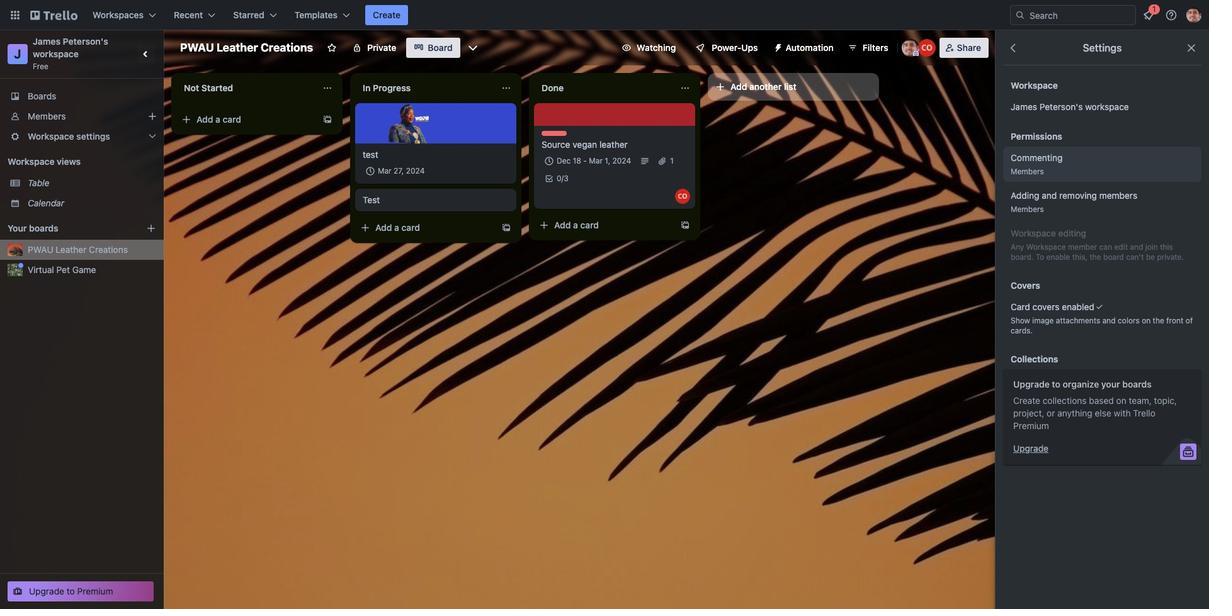 Task type: vqa. For each thing, say whether or not it's contained in the screenshot.
Show
yes



Task type: describe. For each thing, give the bounding box(es) containing it.
show image attachments and colors on the front of cards.
[[1011, 316, 1193, 336]]

test
[[363, 195, 380, 205]]

add a card for in progress
[[375, 222, 420, 233]]

recent
[[174, 9, 203, 20]]

on inside upgrade to organize your boards create collections based on team, topic, project, or anything else with trello premium
[[1117, 396, 1127, 406]]

cards.
[[1011, 326, 1033, 336]]

upgrade to premium
[[29, 587, 113, 597]]

add down 0 / 3
[[554, 220, 571, 231]]

game
[[72, 265, 96, 275]]

the inside workspace editing any workspace member can edit and join this board. to enable this, the board can't be private.
[[1090, 253, 1102, 262]]

permissions
[[1011, 131, 1063, 142]]

workspace for workspace views
[[8, 156, 55, 167]]

the inside show image attachments and colors on the front of cards.
[[1153, 316, 1165, 326]]

organize
[[1063, 379, 1100, 390]]

settings
[[76, 131, 110, 142]]

starred
[[233, 9, 264, 20]]

this
[[1161, 243, 1174, 252]]

to for premium
[[67, 587, 75, 597]]

j
[[14, 47, 21, 61]]

peterson's for james peterson's workspace free
[[63, 36, 108, 47]]

workspace for james peterson's workspace
[[1086, 101, 1129, 112]]

mar inside option
[[589, 156, 603, 166]]

table
[[28, 178, 49, 188]]

started
[[201, 83, 233, 93]]

share
[[957, 42, 982, 53]]

anything
[[1058, 408, 1093, 419]]

card covers enabled
[[1011, 302, 1095, 312]]

dec 18 - mar 1, 2024
[[557, 156, 631, 166]]

sourcing source vegan leather
[[542, 131, 628, 150]]

team,
[[1129, 396, 1152, 406]]

and inside adding and removing members members
[[1042, 190, 1057, 201]]

virtual pet game link
[[28, 264, 156, 277]]

templates button
[[287, 5, 358, 25]]

power-ups button
[[687, 38, 766, 58]]

add inside add another list button
[[731, 81, 747, 92]]

watching button
[[614, 38, 684, 58]]

share button
[[940, 38, 989, 58]]

/
[[562, 174, 564, 183]]

0 horizontal spatial james peterson's workspace link
[[33, 36, 111, 59]]

0 vertical spatial members
[[28, 111, 66, 122]]

in progress
[[363, 83, 411, 93]]

adding and removing members members
[[1011, 190, 1138, 214]]

your boards
[[8, 223, 58, 234]]

0 vertical spatial christina overa (christinaovera) image
[[918, 39, 936, 57]]

members
[[1100, 190, 1138, 201]]

board
[[428, 42, 453, 53]]

members inside commenting members
[[1011, 167, 1044, 176]]

front
[[1167, 316, 1184, 326]]

this,
[[1073, 253, 1088, 262]]

Not Started text field
[[176, 78, 315, 98]]

recent button
[[166, 5, 223, 25]]

table link
[[28, 177, 156, 190]]

upgrade button
[[1014, 443, 1049, 455]]

commenting members
[[1011, 152, 1063, 176]]

james peterson's workspace
[[1011, 101, 1129, 112]]

pet
[[56, 265, 70, 275]]

0 horizontal spatial leather
[[56, 244, 87, 255]]

calendar
[[28, 198, 64, 209]]

a for in progress
[[394, 222, 399, 233]]

members inside adding and removing members members
[[1011, 205, 1044, 214]]

templates
[[295, 9, 338, 20]]

0 horizontal spatial create from template… image
[[323, 115, 333, 125]]

board link
[[407, 38, 460, 58]]

on inside show image attachments and colors on the front of cards.
[[1142, 316, 1151, 326]]

and inside workspace editing any workspace member can edit and join this board. to enable this, the board can't be private.
[[1130, 243, 1144, 252]]

this member is an admin of this board. image
[[913, 51, 919, 57]]

calendar link
[[28, 197, 156, 210]]

ups
[[742, 42, 758, 53]]

pwau leather creations inside board name text field
[[180, 41, 313, 54]]

workspace for james peterson's workspace free
[[33, 49, 79, 59]]

https://media2.giphy.com/media/vhqa3tryiebmkd5qih/100w.gif?cid=ad960664tuux3ictzc2l4kkstlpkpgfee3kg7e05hcw8694d&ep=v1_stickers_search&rid=100w.gif&ct=s image
[[388, 102, 431, 145]]

0 horizontal spatial pwau
[[28, 244, 53, 255]]

upgrade to organize your boards create collections based on team, topic, project, or anything else with trello premium
[[1014, 379, 1177, 432]]

adding
[[1011, 190, 1040, 201]]

2024 inside 'mar 27, 2024' checkbox
[[406, 166, 425, 176]]

colors
[[1118, 316, 1140, 326]]

enable
[[1047, 253, 1071, 262]]

image
[[1033, 316, 1054, 326]]

0 / 3
[[557, 174, 569, 183]]

color: bold red, title: "sourcing" element
[[542, 131, 574, 140]]

another
[[750, 81, 782, 92]]

add a card for done
[[554, 220, 599, 231]]

test
[[363, 149, 378, 160]]

with
[[1114, 408, 1131, 419]]

trello
[[1134, 408, 1156, 419]]

or
[[1047, 408, 1056, 419]]

upgrade for upgrade to premium
[[29, 587, 64, 597]]

0 horizontal spatial pwau leather creations
[[28, 244, 128, 255]]

list
[[784, 81, 797, 92]]

3
[[564, 174, 569, 183]]

star or unstar board image
[[327, 43, 337, 53]]

covers
[[1033, 302, 1060, 312]]

0 horizontal spatial card
[[223, 114, 241, 125]]

27,
[[394, 166, 404, 176]]

automation
[[786, 42, 834, 53]]

enabled
[[1062, 302, 1095, 312]]

vegan
[[573, 139, 597, 150]]

test link
[[363, 194, 509, 207]]

power-
[[712, 42, 742, 53]]

free
[[33, 62, 48, 71]]

covers
[[1011, 280, 1041, 291]]

1 vertical spatial christina overa (christinaovera) image
[[675, 189, 690, 204]]

source
[[542, 139, 570, 150]]

private
[[367, 42, 397, 53]]

workspace for workspace settings
[[28, 131, 74, 142]]

else
[[1095, 408, 1112, 419]]

0 horizontal spatial boards
[[29, 223, 58, 234]]

Done text field
[[534, 78, 673, 98]]

project,
[[1014, 408, 1045, 419]]

2024 inside the dec 18 - mar 1, 2024 option
[[613, 156, 631, 166]]

create inside upgrade to organize your boards create collections based on team, topic, project, or anything else with trello premium
[[1014, 396, 1041, 406]]

0 horizontal spatial add a card
[[197, 114, 241, 125]]

your boards with 2 items element
[[8, 221, 127, 236]]

sm image
[[768, 38, 786, 55]]

create from template… image for in progress
[[501, 223, 512, 233]]

add a card button for done
[[534, 215, 675, 236]]

private button
[[345, 38, 404, 58]]

starred button
[[226, 5, 285, 25]]

boards inside upgrade to organize your boards create collections based on team, topic, project, or anything else with trello premium
[[1123, 379, 1152, 390]]

leather
[[600, 139, 628, 150]]



Task type: locate. For each thing, give the bounding box(es) containing it.
1 vertical spatial 2024
[[406, 166, 425, 176]]

add a card button for in progress
[[355, 218, 496, 238]]

0 vertical spatial upgrade
[[1014, 379, 1050, 390]]

james for james peterson's workspace free
[[33, 36, 61, 47]]

virtual
[[28, 265, 54, 275]]

workspace settings
[[28, 131, 110, 142]]

the left "front"
[[1153, 316, 1165, 326]]

leather down your boards with 2 items element
[[56, 244, 87, 255]]

watching
[[637, 42, 676, 53]]

peterson's inside james peterson's workspace free
[[63, 36, 108, 47]]

workspace inside james peterson's workspace free
[[33, 49, 79, 59]]

0
[[557, 174, 562, 183]]

0 vertical spatial boards
[[29, 223, 58, 234]]

Board name text field
[[174, 38, 320, 58]]

2 horizontal spatial card
[[581, 220, 599, 231]]

0 horizontal spatial mar
[[378, 166, 392, 176]]

0 vertical spatial pwau
[[180, 41, 214, 54]]

members down adding on the right of the page
[[1011, 205, 1044, 214]]

1 horizontal spatial 2024
[[613, 156, 631, 166]]

collections
[[1043, 396, 1087, 406]]

card for done
[[581, 220, 599, 231]]

workspace up the any
[[1011, 228, 1056, 239]]

0 horizontal spatial james
[[33, 36, 61, 47]]

0 vertical spatial james
[[33, 36, 61, 47]]

1 horizontal spatial james
[[1011, 101, 1038, 112]]

topic,
[[1155, 396, 1177, 406]]

workspace
[[1011, 80, 1058, 91], [28, 131, 74, 142], [8, 156, 55, 167], [1011, 228, 1056, 239], [1027, 243, 1066, 252]]

sourcing
[[542, 131, 574, 140]]

james up free
[[33, 36, 61, 47]]

1 vertical spatial peterson's
[[1040, 101, 1083, 112]]

0 horizontal spatial a
[[216, 114, 220, 125]]

2024
[[613, 156, 631, 166], [406, 166, 425, 176]]

0 horizontal spatial creations
[[89, 244, 128, 255]]

upgrade to premium link
[[8, 582, 154, 602]]

to
[[1052, 379, 1061, 390], [67, 587, 75, 597]]

workspace for workspace
[[1011, 80, 1058, 91]]

0 vertical spatial the
[[1090, 253, 1102, 262]]

create
[[373, 9, 401, 20], [1014, 396, 1041, 406]]

mar
[[589, 156, 603, 166], [378, 166, 392, 176]]

test link
[[363, 149, 509, 161]]

boards up team,
[[1123, 379, 1152, 390]]

dec
[[557, 156, 571, 166]]

1,
[[605, 156, 611, 166]]

attachments
[[1056, 316, 1101, 326]]

workspace views
[[8, 156, 81, 167]]

0 horizontal spatial on
[[1117, 396, 1127, 406]]

add board image
[[146, 224, 156, 234]]

boards link
[[0, 86, 164, 106]]

on right colors
[[1142, 316, 1151, 326]]

0 horizontal spatial 2024
[[406, 166, 425, 176]]

mar right - at the left top of page
[[589, 156, 603, 166]]

creations up 'virtual pet game' link
[[89, 244, 128, 255]]

add a card down 3
[[554, 220, 599, 231]]

1 vertical spatial premium
[[77, 587, 113, 597]]

join
[[1146, 243, 1158, 252]]

0 vertical spatial mar
[[589, 156, 603, 166]]

add a card
[[197, 114, 241, 125], [554, 220, 599, 231], [375, 222, 420, 233]]

1 vertical spatial boards
[[1123, 379, 1152, 390]]

james up the permissions
[[1011, 101, 1038, 112]]

private.
[[1158, 253, 1184, 262]]

james
[[33, 36, 61, 47], [1011, 101, 1038, 112]]

pwau leather creations
[[180, 41, 313, 54], [28, 244, 128, 255]]

1 vertical spatial members
[[1011, 167, 1044, 176]]

create from template… image
[[323, 115, 333, 125], [680, 220, 690, 231], [501, 223, 512, 233]]

a for done
[[573, 220, 578, 231]]

add
[[731, 81, 747, 92], [197, 114, 213, 125], [554, 220, 571, 231], [375, 222, 392, 233]]

1 horizontal spatial create
[[1014, 396, 1041, 406]]

0 vertical spatial creations
[[261, 41, 313, 54]]

pwau down recent popup button
[[180, 41, 214, 54]]

be
[[1147, 253, 1155, 262]]

add left "another"
[[731, 81, 747, 92]]

2 horizontal spatial add a card button
[[534, 215, 675, 236]]

0 vertical spatial pwau leather creations
[[180, 41, 313, 54]]

pwau leather creations down starred
[[180, 41, 313, 54]]

upgrade for upgrade
[[1014, 444, 1049, 454]]

of
[[1186, 316, 1193, 326]]

premium inside upgrade to organize your boards create collections based on team, topic, project, or anything else with trello premium
[[1014, 421, 1050, 432]]

add a card button
[[176, 110, 318, 130], [534, 215, 675, 236], [355, 218, 496, 238]]

james peterson (jamespeterson93) image
[[902, 39, 920, 57]]

1 vertical spatial upgrade
[[1014, 444, 1049, 454]]

pwau up virtual
[[28, 244, 53, 255]]

0 horizontal spatial add a card button
[[176, 110, 318, 130]]

workspace up to
[[1027, 243, 1066, 252]]

your
[[1102, 379, 1121, 390]]

create inside button
[[373, 9, 401, 20]]

add down not started
[[197, 114, 213, 125]]

1 vertical spatial the
[[1153, 316, 1165, 326]]

leather inside board name text field
[[217, 41, 258, 54]]

1 horizontal spatial james peterson's workspace link
[[1004, 96, 1202, 118]]

workspace down the settings
[[1086, 101, 1129, 112]]

0 vertical spatial james peterson's workspace link
[[33, 36, 111, 59]]

editing
[[1059, 228, 1087, 239]]

to for organize
[[1052, 379, 1061, 390]]

1 notification image
[[1142, 8, 1157, 23]]

to
[[1036, 253, 1045, 262]]

settings
[[1083, 42, 1122, 54]]

workspaces
[[93, 9, 144, 20]]

workspace up workspace views
[[28, 131, 74, 142]]

members down commenting
[[1011, 167, 1044, 176]]

peterson's for james peterson's workspace
[[1040, 101, 1083, 112]]

commenting
[[1011, 152, 1063, 163]]

workspace navigation collapse icon image
[[137, 45, 155, 63]]

create button
[[365, 5, 408, 25]]

1 horizontal spatial workspace
[[1086, 101, 1129, 112]]

workspace for workspace editing any workspace member can edit and join this board. to enable this, the board can't be private.
[[1011, 228, 1056, 239]]

mar left 27, at left top
[[378, 166, 392, 176]]

the down can
[[1090, 253, 1102, 262]]

card for in progress
[[402, 222, 420, 233]]

0 vertical spatial premium
[[1014, 421, 1050, 432]]

and inside show image attachments and colors on the front of cards.
[[1103, 316, 1116, 326]]

0 vertical spatial to
[[1052, 379, 1061, 390]]

1 horizontal spatial mar
[[589, 156, 603, 166]]

0 horizontal spatial christina overa (christinaovera) image
[[675, 189, 690, 204]]

workspace editing any workspace member can edit and join this board. to enable this, the board can't be private.
[[1011, 228, 1184, 262]]

0 horizontal spatial peterson's
[[63, 36, 108, 47]]

1 horizontal spatial on
[[1142, 316, 1151, 326]]

1 horizontal spatial a
[[394, 222, 399, 233]]

james inside james peterson's workspace free
[[33, 36, 61, 47]]

and up can't
[[1130, 243, 1144, 252]]

1 vertical spatial mar
[[378, 166, 392, 176]]

2 horizontal spatial a
[[573, 220, 578, 231]]

1 vertical spatial to
[[67, 587, 75, 597]]

virtual pet game
[[28, 265, 96, 275]]

1 horizontal spatial pwau
[[180, 41, 214, 54]]

james peterson's workspace link down the settings
[[1004, 96, 1202, 118]]

Search field
[[1026, 6, 1136, 25]]

0 vertical spatial create
[[373, 9, 401, 20]]

1 horizontal spatial and
[[1103, 316, 1116, 326]]

filters button
[[844, 38, 892, 58]]

workspace inside popup button
[[28, 131, 74, 142]]

james peterson's workspace link up free
[[33, 36, 111, 59]]

boards down calendar
[[29, 223, 58, 234]]

peterson's
[[63, 36, 108, 47], [1040, 101, 1083, 112]]

1 vertical spatial and
[[1130, 243, 1144, 252]]

1 horizontal spatial pwau leather creations
[[180, 41, 313, 54]]

peterson's down back to home image
[[63, 36, 108, 47]]

1 horizontal spatial create from template… image
[[501, 223, 512, 233]]

open information menu image
[[1165, 9, 1178, 21]]

can't
[[1127, 253, 1144, 262]]

to inside upgrade to organize your boards create collections based on team, topic, project, or anything else with trello premium
[[1052, 379, 1061, 390]]

add another list
[[731, 81, 797, 92]]

customize views image
[[467, 42, 479, 54]]

add a card button down not started text field
[[176, 110, 318, 130]]

primary element
[[0, 0, 1210, 30]]

board
[[1104, 253, 1124, 262]]

mar inside checkbox
[[378, 166, 392, 176]]

creations down templates
[[261, 41, 313, 54]]

add a card down test on the top left of the page
[[375, 222, 420, 233]]

on up with
[[1117, 396, 1127, 406]]

upgrade inside upgrade to organize your boards create collections based on team, topic, project, or anything else with trello premium
[[1014, 379, 1050, 390]]

progress
[[373, 83, 411, 93]]

0 horizontal spatial to
[[67, 587, 75, 597]]

1 horizontal spatial to
[[1052, 379, 1061, 390]]

0 vertical spatial 2024
[[613, 156, 631, 166]]

0 vertical spatial and
[[1042, 190, 1057, 201]]

1 horizontal spatial christina overa (christinaovera) image
[[918, 39, 936, 57]]

0 vertical spatial leather
[[217, 41, 258, 54]]

1 horizontal spatial creations
[[261, 41, 313, 54]]

upgrade for upgrade to organize your boards create collections based on team, topic, project, or anything else with trello premium
[[1014, 379, 1050, 390]]

pwau leather creations link
[[28, 244, 156, 256]]

collections
[[1011, 354, 1059, 365]]

the
[[1090, 253, 1102, 262], [1153, 316, 1165, 326]]

1 horizontal spatial add a card
[[375, 222, 420, 233]]

2 vertical spatial and
[[1103, 316, 1116, 326]]

add another list button
[[708, 73, 879, 101]]

add a card button down test link
[[355, 218, 496, 238]]

2 vertical spatial upgrade
[[29, 587, 64, 597]]

and right adding on the right of the page
[[1042, 190, 1057, 201]]

search image
[[1016, 10, 1026, 20]]

0 vertical spatial workspace
[[33, 49, 79, 59]]

0 horizontal spatial the
[[1090, 253, 1102, 262]]

james for james peterson's workspace
[[1011, 101, 1038, 112]]

pwau leather creations up game
[[28, 244, 128, 255]]

filters
[[863, 42, 889, 53]]

1 vertical spatial pwau
[[28, 244, 53, 255]]

1 horizontal spatial add a card button
[[355, 218, 496, 238]]

members link
[[0, 106, 164, 127]]

2 horizontal spatial create from template… image
[[680, 220, 690, 231]]

james peterson (jamespeterson93) image
[[1187, 8, 1202, 23]]

peterson's up the permissions
[[1040, 101, 1083, 112]]

1
[[670, 156, 674, 166]]

In Progress text field
[[355, 78, 494, 98]]

0 vertical spatial on
[[1142, 316, 1151, 326]]

create up the 'private'
[[373, 9, 401, 20]]

workspace settings button
[[0, 127, 164, 147]]

0 horizontal spatial and
[[1042, 190, 1057, 201]]

1 horizontal spatial leather
[[217, 41, 258, 54]]

add a card button down 3
[[534, 215, 675, 236]]

1 vertical spatial james
[[1011, 101, 1038, 112]]

1 horizontal spatial premium
[[1014, 421, 1050, 432]]

not
[[184, 83, 199, 93]]

boards
[[29, 223, 58, 234], [1123, 379, 1152, 390]]

0 horizontal spatial workspace
[[33, 49, 79, 59]]

1 horizontal spatial peterson's
[[1040, 101, 1083, 112]]

1 vertical spatial create
[[1014, 396, 1041, 406]]

1 horizontal spatial card
[[402, 222, 420, 233]]

0 horizontal spatial premium
[[77, 587, 113, 597]]

show
[[1011, 316, 1031, 326]]

create from template… image for done
[[680, 220, 690, 231]]

1 horizontal spatial the
[[1153, 316, 1165, 326]]

creations
[[261, 41, 313, 54], [89, 244, 128, 255]]

Mar 27, 2024 checkbox
[[363, 164, 429, 179]]

0 horizontal spatial create
[[373, 9, 401, 20]]

workspace up free
[[33, 49, 79, 59]]

pwau inside board name text field
[[180, 41, 214, 54]]

1 vertical spatial creations
[[89, 244, 128, 255]]

automation button
[[768, 38, 841, 58]]

2024 right 27, at left top
[[406, 166, 425, 176]]

2024 right 1,
[[613, 156, 631, 166]]

1 vertical spatial leather
[[56, 244, 87, 255]]

2 horizontal spatial and
[[1130, 243, 1144, 252]]

add down test on the top left of the page
[[375, 222, 392, 233]]

workspace up james peterson's workspace
[[1011, 80, 1058, 91]]

Dec 18 - Mar 1, 2024 checkbox
[[542, 154, 635, 169]]

1 vertical spatial workspace
[[1086, 101, 1129, 112]]

1 vertical spatial pwau leather creations
[[28, 244, 128, 255]]

2 vertical spatial members
[[1011, 205, 1044, 214]]

power-ups
[[712, 42, 758, 53]]

member
[[1068, 243, 1098, 252]]

add a card down started
[[197, 114, 241, 125]]

1 horizontal spatial boards
[[1123, 379, 1152, 390]]

members down boards on the top of page
[[28, 111, 66, 122]]

creations inside board name text field
[[261, 41, 313, 54]]

1 vertical spatial on
[[1117, 396, 1127, 406]]

done
[[542, 83, 564, 93]]

boards
[[28, 91, 56, 101]]

card
[[1011, 302, 1031, 312]]

2 horizontal spatial add a card
[[554, 220, 599, 231]]

on
[[1142, 316, 1151, 326], [1117, 396, 1127, 406]]

mar 27, 2024
[[378, 166, 425, 176]]

christina overa (christinaovera) image
[[918, 39, 936, 57], [675, 189, 690, 204]]

not started
[[184, 83, 233, 93]]

1 vertical spatial james peterson's workspace link
[[1004, 96, 1202, 118]]

and
[[1042, 190, 1057, 201], [1130, 243, 1144, 252], [1103, 316, 1116, 326]]

workspace up table
[[8, 156, 55, 167]]

views
[[57, 156, 81, 167]]

create up project,
[[1014, 396, 1041, 406]]

leather down starred
[[217, 41, 258, 54]]

and left colors
[[1103, 316, 1116, 326]]

back to home image
[[30, 5, 77, 25]]

0 vertical spatial peterson's
[[63, 36, 108, 47]]

james peterson's workspace free
[[33, 36, 111, 71]]



